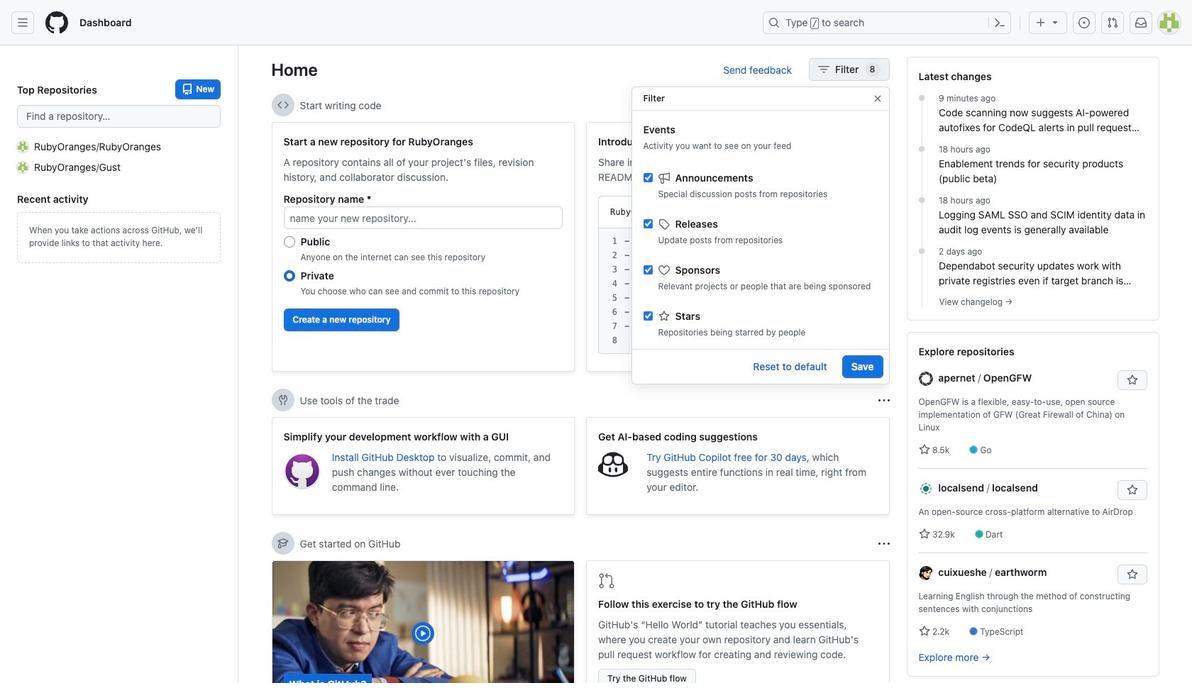 Task type: vqa. For each thing, say whether or not it's contained in the screenshot.
Why am I seeing this? icon for Get AI-based coding suggestions element
yes



Task type: locate. For each thing, give the bounding box(es) containing it.
code image
[[277, 99, 289, 111]]

star image down @cuixueshe profile icon
[[919, 626, 930, 638]]

0 vertical spatial dot fill image
[[917, 92, 928, 104]]

close menu image
[[872, 93, 884, 104]]

dot fill image
[[917, 92, 928, 104], [917, 143, 928, 155]]

tools image
[[277, 395, 289, 406]]

1 vertical spatial dot fill image
[[917, 246, 928, 257]]

1 why am i seeing this? image from the top
[[879, 100, 890, 111]]

1 vertical spatial git pull request image
[[599, 573, 616, 590]]

git pull request image
[[1108, 17, 1119, 28], [599, 573, 616, 590]]

None radio
[[284, 236, 295, 248]]

2 dot fill image from the top
[[917, 143, 928, 155]]

@cuixueshe profile image
[[919, 567, 933, 581]]

heart image
[[659, 264, 670, 276]]

0 vertical spatial dot fill image
[[917, 195, 928, 206]]

dot fill image
[[917, 195, 928, 206], [917, 246, 928, 257]]

star this repository image for @localsend profile image
[[1127, 485, 1139, 496]]

2 dot fill image from the top
[[917, 246, 928, 257]]

1 dot fill image from the top
[[917, 92, 928, 104]]

star this repository image
[[1127, 485, 1139, 496], [1127, 569, 1139, 581]]

star image up @localsend profile image
[[919, 444, 930, 456]]

2 why am i seeing this? image from the top
[[879, 539, 890, 550]]

1 vertical spatial why am i seeing this? image
[[879, 539, 890, 550]]

1 horizontal spatial git pull request image
[[1108, 17, 1119, 28]]

2 vertical spatial star image
[[919, 626, 930, 638]]

github desktop image
[[284, 453, 321, 490]]

0 horizontal spatial git pull request image
[[599, 573, 616, 590]]

none radio inside the start a new repository element
[[284, 270, 295, 282]]

star image
[[659, 311, 670, 322], [919, 444, 930, 456], [919, 626, 930, 638]]

none submit inside introduce yourself with a profile readme element
[[820, 202, 866, 222]]

simplify your development workflow with a gui element
[[272, 417, 575, 515]]

None checkbox
[[644, 219, 653, 229], [644, 312, 653, 321], [644, 219, 653, 229], [644, 312, 653, 321]]

menu
[[632, 160, 889, 535]]

notifications image
[[1136, 17, 1147, 28]]

mortar board image
[[277, 538, 289, 550]]

star image down heart image
[[659, 311, 670, 322]]

star image
[[919, 529, 930, 540]]

start a new repository element
[[272, 122, 575, 372]]

None radio
[[284, 270, 295, 282]]

star image for @apernet profile image
[[919, 444, 930, 456]]

Top Repositories search field
[[17, 105, 221, 128]]

1 vertical spatial star this repository image
[[1127, 569, 1139, 581]]

0 vertical spatial why am i seeing this? image
[[879, 100, 890, 111]]

None submit
[[820, 202, 866, 222]]

1 vertical spatial dot fill image
[[917, 143, 928, 155]]

explore element
[[907, 57, 1160, 684]]

1 vertical spatial star image
[[919, 444, 930, 456]]

2 star this repository image from the top
[[1127, 569, 1139, 581]]

why am i seeing this? image
[[879, 100, 890, 111], [879, 539, 890, 550]]

triangle down image
[[1050, 16, 1061, 28]]

@apernet profile image
[[919, 372, 933, 386]]

None checkbox
[[644, 173, 653, 182], [644, 266, 653, 275], [644, 173, 653, 182], [644, 266, 653, 275]]

why am i seeing this? image for introduce yourself with a profile readme element
[[879, 100, 890, 111]]

0 vertical spatial star this repository image
[[1127, 485, 1139, 496]]

Find a repository… text field
[[17, 105, 221, 128]]

plus image
[[1036, 17, 1047, 28]]

1 star this repository image from the top
[[1127, 485, 1139, 496]]



Task type: describe. For each thing, give the bounding box(es) containing it.
none radio inside the start a new repository element
[[284, 236, 295, 248]]

try the github flow element
[[586, 561, 890, 684]]

homepage image
[[45, 11, 68, 34]]

filter image
[[819, 64, 830, 75]]

megaphone image
[[659, 172, 670, 184]]

@localsend profile image
[[919, 482, 933, 497]]

1 dot fill image from the top
[[917, 195, 928, 206]]

git pull request image inside try the github flow element
[[599, 573, 616, 590]]

rubyoranges image
[[17, 141, 28, 152]]

gust image
[[17, 162, 28, 173]]

issue opened image
[[1079, 17, 1091, 28]]

explore repositories navigation
[[907, 332, 1160, 677]]

why am i seeing this? image for try the github flow element
[[879, 539, 890, 550]]

star this repository image
[[1127, 375, 1139, 386]]

what is github? element
[[272, 561, 575, 684]]

command palette image
[[995, 17, 1006, 28]]

play image
[[415, 626, 432, 643]]

get ai-based coding suggestions element
[[586, 417, 890, 515]]

0 vertical spatial star image
[[659, 311, 670, 322]]

why am i seeing this? image
[[879, 395, 890, 406]]

what is github? image
[[272, 562, 574, 684]]

introduce yourself with a profile readme element
[[586, 122, 890, 372]]

name your new repository... text field
[[284, 207, 563, 229]]

star this repository image for @cuixueshe profile icon
[[1127, 569, 1139, 581]]

tag image
[[659, 218, 670, 230]]

0 vertical spatial git pull request image
[[1108, 17, 1119, 28]]

star image for @cuixueshe profile icon
[[919, 626, 930, 638]]



